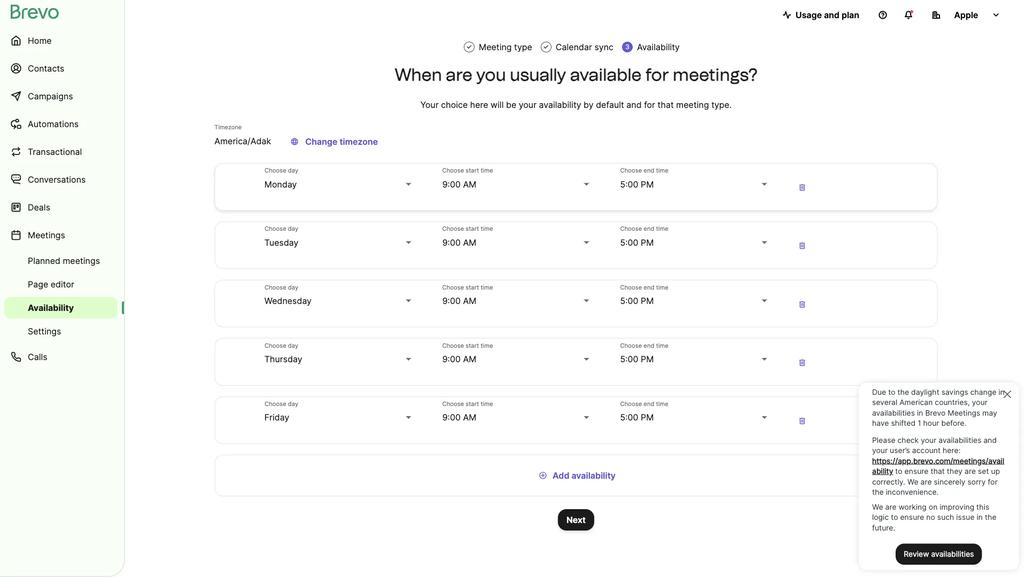 Task type: locate. For each thing, give the bounding box(es) containing it.
meetings?
[[673, 64, 758, 85]]

remove range image
[[796, 239, 809, 252], [796, 298, 809, 311], [796, 356, 809, 369]]

1 delete button from the top
[[792, 176, 813, 198]]

5 delete button from the top
[[792, 410, 813, 431]]

5:00 pm for tuesday
[[620, 237, 654, 248]]

1 5:00 pm field from the top
[[620, 178, 769, 191]]

2 9:00 am from the top
[[442, 237, 477, 248]]

remove range image for monday
[[796, 181, 809, 194]]

9:00 am for wednesday
[[442, 296, 477, 306]]

availability down page editor on the left of the page
[[28, 303, 74, 313]]

5:00 pm for thursday
[[620, 354, 654, 364]]

and right default
[[627, 99, 642, 110]]

5 9:00 am field from the top
[[442, 411, 591, 424]]

calls
[[28, 352, 47, 362]]

1 remove range image from the top
[[796, 239, 809, 252]]

5 delete from the top
[[798, 416, 807, 426]]

0 horizontal spatial check
[[466, 43, 472, 51]]

9:00 for friday
[[442, 412, 461, 423]]

1 remove range image from the top
[[796, 181, 809, 194]]

pm for thursday
[[641, 354, 654, 364]]

2 9:00 am field from the top
[[442, 236, 591, 249]]

5 pm from the top
[[641, 412, 654, 423]]

4 9:00 am field from the top
[[442, 353, 591, 366]]

delete button
[[792, 176, 813, 198], [792, 235, 813, 256], [792, 293, 813, 314], [792, 351, 813, 373], [792, 410, 813, 431]]

1 delete from the top
[[798, 182, 807, 193]]

and left plan
[[824, 10, 840, 20]]

9:00 am field for monday
[[442, 178, 591, 191]]

availability right add
[[572, 470, 616, 481]]

calendar sync
[[556, 42, 614, 52]]

2 5:00 pm field from the top
[[620, 236, 769, 249]]

deals link
[[4, 195, 118, 220]]

sync
[[595, 42, 614, 52]]

9:00 am for friday
[[442, 412, 477, 423]]

meetings link
[[4, 222, 118, 248]]

5 9:00 from the top
[[442, 412, 461, 423]]

9:00 am for monday
[[442, 179, 477, 189]]

5:00 for friday
[[620, 412, 638, 423]]

no color image left meeting
[[466, 43, 472, 51]]

4 5:00 pm from the top
[[620, 354, 654, 364]]

for left that
[[644, 99, 655, 110]]

5 5:00 pm from the top
[[620, 412, 654, 423]]

3 5:00 pm field from the top
[[620, 295, 769, 307]]

choice
[[441, 99, 468, 110]]

no color image containing check
[[466, 43, 472, 51]]

availability
[[637, 42, 680, 52], [28, 303, 74, 313]]

0 vertical spatial remove range image
[[796, 181, 809, 194]]

0 vertical spatial no color image
[[466, 43, 472, 51]]

4 am from the top
[[463, 354, 477, 364]]

5:00
[[620, 179, 638, 189], [620, 237, 638, 248], [620, 296, 638, 306], [620, 354, 638, 364], [620, 412, 638, 423]]

for
[[646, 64, 669, 85], [644, 99, 655, 110]]

thursday
[[264, 354, 302, 364]]

1 vertical spatial remove range image
[[796, 415, 809, 427]]

2 am from the top
[[463, 237, 477, 248]]

you
[[476, 64, 506, 85]]

availability
[[539, 99, 581, 110], [572, 470, 616, 481]]

pm for tuesday
[[641, 237, 654, 248]]

9:00 am field for tuesday
[[442, 236, 591, 249]]

5 am from the top
[[463, 412, 477, 423]]

automations
[[28, 119, 79, 129]]

apple button
[[924, 4, 1009, 26]]

4 delete button from the top
[[792, 351, 813, 373]]

automations link
[[4, 111, 118, 137]]

1 5:00 from the top
[[620, 179, 638, 189]]

and
[[824, 10, 840, 20], [627, 99, 642, 110]]

2 vertical spatial remove range image
[[796, 356, 809, 369]]

pm
[[641, 179, 654, 189], [641, 237, 654, 248], [641, 296, 654, 306], [641, 354, 654, 364], [641, 412, 654, 423]]

1 vertical spatial no color image
[[537, 469, 549, 482]]

your
[[420, 99, 439, 110]]

3 9:00 am field from the top
[[442, 295, 591, 307]]

5 9:00 am from the top
[[442, 412, 477, 423]]

remove range image
[[796, 181, 809, 194], [796, 415, 809, 427]]

9:00 am field for wednesday
[[442, 295, 591, 307]]

0 vertical spatial remove range image
[[796, 239, 809, 252]]

that
[[658, 99, 674, 110]]

4 5:00 from the top
[[620, 354, 638, 364]]

4 delete from the top
[[798, 358, 807, 368]]

4 9:00 from the top
[[442, 354, 461, 364]]

5:00 for monday
[[620, 179, 638, 189]]

3 am from the top
[[463, 296, 477, 306]]

remove range image for thursday
[[796, 356, 809, 369]]

remove range image for friday
[[796, 415, 809, 427]]

tuesday
[[264, 237, 298, 248]]

settings
[[28, 326, 61, 336]]

plan
[[842, 10, 859, 20]]

no color image left add
[[537, 469, 549, 482]]

3 pm from the top
[[641, 296, 654, 306]]

2 5:00 from the top
[[620, 237, 638, 248]]

2 delete button from the top
[[792, 235, 813, 256]]

2 remove range image from the top
[[796, 298, 809, 311]]

your
[[519, 99, 537, 110]]

4 pm from the top
[[641, 354, 654, 364]]

1 5:00 pm from the top
[[620, 179, 654, 189]]

timezone
[[214, 124, 242, 131]]

am for tuesday
[[463, 237, 477, 248]]

2 remove range image from the top
[[796, 415, 809, 427]]

3
[[625, 43, 629, 51]]

3 remove range image from the top
[[796, 356, 809, 369]]

2 9:00 from the top
[[442, 237, 461, 248]]

check left meeting
[[466, 43, 472, 51]]

usage and plan button
[[774, 4, 868, 26]]

am for monday
[[463, 179, 477, 189]]

availability left the by
[[539, 99, 581, 110]]

Thursday field
[[264, 353, 413, 366]]

3 5:00 pm from the top
[[620, 296, 654, 306]]

delete button for wednesday
[[792, 293, 813, 314]]

9:00 AM field
[[442, 178, 591, 191], [442, 236, 591, 249], [442, 295, 591, 307], [442, 353, 591, 366], [442, 411, 591, 424]]

9:00 am
[[442, 179, 477, 189], [442, 237, 477, 248], [442, 296, 477, 306], [442, 354, 477, 364], [442, 412, 477, 423]]

wednesday
[[264, 296, 312, 306]]

delete for friday
[[798, 416, 807, 426]]

1 9:00 from the top
[[442, 179, 461, 189]]

1 vertical spatial availability
[[572, 470, 616, 481]]

Friday field
[[264, 411, 413, 424]]

Wednesday field
[[264, 295, 413, 307]]

meeting
[[676, 99, 709, 110]]

home
[[28, 35, 52, 46]]

calendar
[[556, 42, 592, 52]]

5:00 pm for wednesday
[[620, 296, 654, 306]]

1 horizontal spatial and
[[824, 10, 840, 20]]

available
[[570, 64, 642, 85]]

4 9:00 am from the top
[[442, 354, 477, 364]]

editor
[[51, 279, 74, 289]]

0 horizontal spatial no color image
[[466, 43, 472, 51]]

1 check from the left
[[466, 43, 472, 51]]

1 vertical spatial and
[[627, 99, 642, 110]]

9:00
[[442, 179, 461, 189], [442, 237, 461, 248], [442, 296, 461, 306], [442, 354, 461, 364], [442, 412, 461, 423]]

delete
[[798, 182, 807, 193], [798, 241, 807, 251], [798, 299, 807, 309], [798, 358, 807, 368], [798, 416, 807, 426]]

contacts
[[28, 63, 64, 73]]

calls link
[[4, 344, 118, 370]]

delete for tuesday
[[798, 241, 807, 251]]

type
[[514, 42, 532, 52]]

1 pm from the top
[[641, 179, 654, 189]]

1 horizontal spatial no color image
[[537, 469, 549, 482]]

3 delete from the top
[[798, 299, 807, 309]]

5:00 pm
[[620, 179, 654, 189], [620, 237, 654, 248], [620, 296, 654, 306], [620, 354, 654, 364], [620, 412, 654, 423]]

1 horizontal spatial availability
[[637, 42, 680, 52]]

0 vertical spatial availability
[[637, 42, 680, 52]]

5 5:00 from the top
[[620, 412, 638, 423]]

meeting
[[479, 42, 512, 52]]

check for calendar sync
[[543, 43, 549, 51]]

0 vertical spatial and
[[824, 10, 840, 20]]

4 5:00 pm field from the top
[[620, 353, 769, 366]]

1 am from the top
[[463, 179, 477, 189]]

check
[[466, 43, 472, 51], [543, 43, 549, 51]]

am
[[463, 179, 477, 189], [463, 237, 477, 248], [463, 296, 477, 306], [463, 354, 477, 364], [463, 412, 477, 423]]

language
[[290, 137, 299, 147]]

3 9:00 am from the top
[[442, 296, 477, 306]]

no color image
[[543, 43, 549, 51]]

1 vertical spatial remove range image
[[796, 298, 809, 311]]

check right type
[[543, 43, 549, 51]]

for up that
[[646, 64, 669, 85]]

1 horizontal spatial check
[[543, 43, 549, 51]]

5:00 PM field
[[620, 178, 769, 191], [620, 236, 769, 249], [620, 295, 769, 307], [620, 353, 769, 366], [620, 411, 769, 424]]

2 check from the left
[[543, 43, 549, 51]]

no color image containing add_circle_outline
[[537, 469, 549, 482]]

3 delete button from the top
[[792, 293, 813, 314]]

delete button for monday
[[792, 176, 813, 198]]

no color image
[[466, 43, 472, 51], [537, 469, 549, 482]]

3 9:00 from the top
[[442, 296, 461, 306]]

availability right "3"
[[637, 42, 680, 52]]

9:00 am for tuesday
[[442, 237, 477, 248]]

check for meeting type
[[466, 43, 472, 51]]

5:00 for wednesday
[[620, 296, 638, 306]]

2 delete from the top
[[798, 241, 807, 251]]

page editor
[[28, 279, 74, 289]]

2 5:00 pm from the top
[[620, 237, 654, 248]]

3 5:00 from the top
[[620, 296, 638, 306]]

2 pm from the top
[[641, 237, 654, 248]]

5 5:00 pm field from the top
[[620, 411, 769, 424]]

5:00 pm field for friday
[[620, 411, 769, 424]]

0 horizontal spatial availability
[[28, 303, 74, 313]]

1 9:00 am field from the top
[[442, 178, 591, 191]]

1 9:00 am from the top
[[442, 179, 477, 189]]



Task type: vqa. For each thing, say whether or not it's contained in the screenshot.
DELETE for Friday
yes



Task type: describe. For each thing, give the bounding box(es) containing it.
planned
[[28, 255, 60, 266]]

transactional link
[[4, 139, 118, 165]]

5:00 for tuesday
[[620, 237, 638, 248]]

Monday field
[[264, 178, 413, 191]]

campaigns link
[[4, 83, 118, 109]]

delete for wednesday
[[798, 299, 807, 309]]

9:00 for tuesday
[[442, 237, 461, 248]]

delete for thursday
[[798, 358, 807, 368]]

contacts link
[[4, 56, 118, 81]]

remove range image for wednesday
[[796, 298, 809, 311]]

meeting type
[[479, 42, 532, 52]]

are
[[446, 64, 472, 85]]

left image
[[288, 135, 301, 148]]

usage and plan
[[796, 10, 859, 20]]

am for thursday
[[463, 354, 477, 364]]

page editor link
[[4, 274, 118, 295]]

conversations
[[28, 174, 86, 185]]

default
[[596, 99, 624, 110]]

pm for wednesday
[[641, 296, 654, 306]]

meetings
[[28, 230, 65, 240]]

am for wednesday
[[463, 296, 477, 306]]

Tuesday field
[[264, 236, 413, 249]]

5:00 pm field for wednesday
[[620, 295, 769, 307]]

next
[[566, 515, 586, 525]]

remove range image for tuesday
[[796, 239, 809, 252]]

9:00 am for thursday
[[442, 354, 477, 364]]

when are you usually available for meetings?
[[395, 64, 758, 85]]

be
[[506, 99, 516, 110]]

deals
[[28, 202, 50, 212]]

friday
[[264, 412, 289, 423]]

apple
[[954, 10, 978, 20]]

availability link
[[4, 297, 118, 319]]

by
[[584, 99, 594, 110]]

conversations link
[[4, 167, 118, 192]]

will
[[491, 99, 504, 110]]

campaigns
[[28, 91, 73, 101]]

delete button for friday
[[792, 410, 813, 431]]

transactional
[[28, 146, 82, 157]]

usage
[[796, 10, 822, 20]]

add_circle_outline
[[539, 471, 547, 481]]

pm for monday
[[641, 179, 654, 189]]

home link
[[4, 28, 118, 53]]

when
[[395, 64, 442, 85]]

5:00 pm field for tuesday
[[620, 236, 769, 249]]

9:00 for monday
[[442, 179, 461, 189]]

5:00 pm for friday
[[620, 412, 654, 423]]

9:00 for wednesday
[[442, 296, 461, 306]]

delete button for tuesday
[[792, 235, 813, 256]]

1 vertical spatial for
[[644, 99, 655, 110]]

your choice here will be your availability by default and for that meeting type.
[[420, 99, 732, 110]]

9:00 am field for thursday
[[442, 353, 591, 366]]

delete for monday
[[798, 182, 807, 193]]

next button
[[558, 509, 594, 531]]

planned meetings link
[[4, 250, 118, 272]]

usually
[[510, 64, 566, 85]]

planned meetings
[[28, 255, 100, 266]]

monday
[[264, 179, 297, 189]]

0 vertical spatial availability
[[539, 99, 581, 110]]

0 vertical spatial for
[[646, 64, 669, 85]]

pm for friday
[[641, 412, 654, 423]]

page
[[28, 279, 48, 289]]

5:00 pm field for monday
[[620, 178, 769, 191]]

timezone
[[340, 136, 378, 147]]

and inside button
[[824, 10, 840, 20]]

add
[[553, 470, 569, 481]]

1 vertical spatial availability
[[28, 303, 74, 313]]

5:00 for thursday
[[620, 354, 638, 364]]

add_circle_outline add availability
[[539, 470, 616, 481]]

9:00 for thursday
[[442, 354, 461, 364]]

type.
[[711, 99, 732, 110]]

5:00 pm field for thursday
[[620, 353, 769, 366]]

settings link
[[4, 321, 118, 342]]

0 horizontal spatial and
[[627, 99, 642, 110]]

9:00 am field for friday
[[442, 411, 591, 424]]

meetings
[[63, 255, 100, 266]]

change timezone
[[305, 136, 378, 147]]

change
[[305, 136, 337, 147]]

delete button for thursday
[[792, 351, 813, 373]]

5:00 pm for monday
[[620, 179, 654, 189]]

am for friday
[[463, 412, 477, 423]]

here
[[470, 99, 488, 110]]

america/adak
[[214, 136, 271, 146]]



